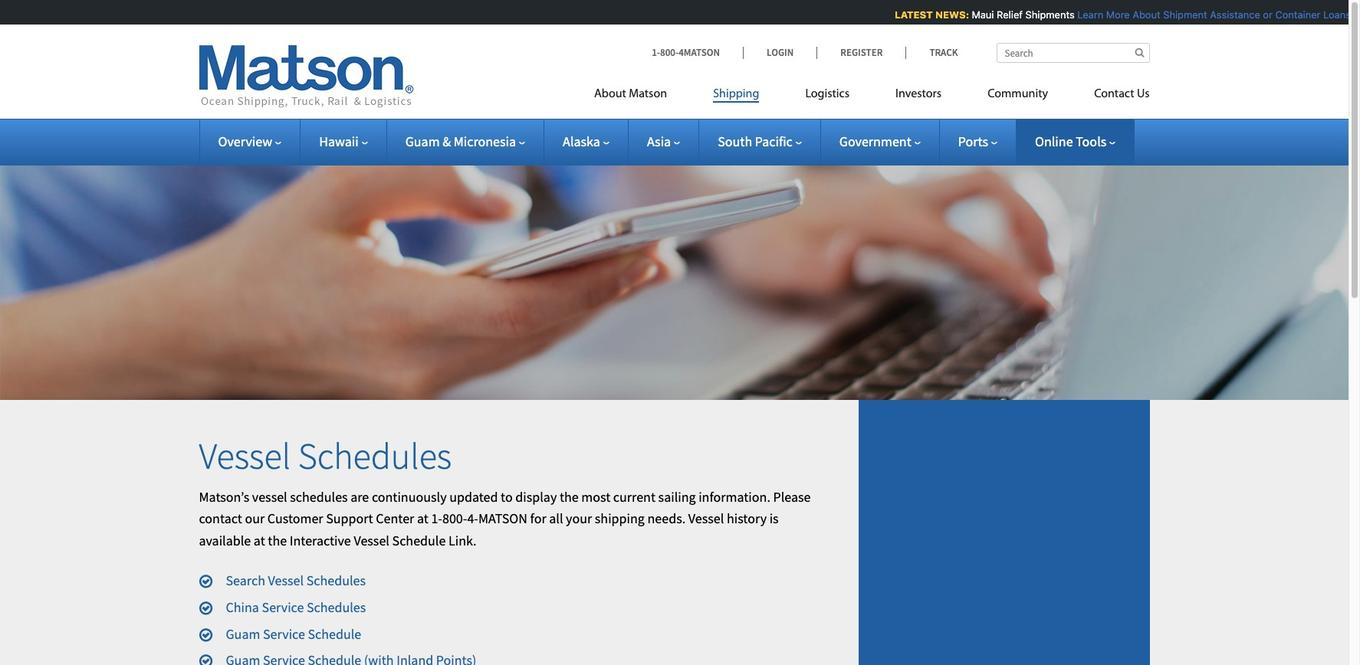 Task type: locate. For each thing, give the bounding box(es) containing it.
blue matson logo with ocean, shipping, truck, rail and logistics written beneath it. image
[[199, 45, 414, 108]]

china service schedules link
[[226, 599, 366, 617]]

1 vertical spatial schedules
[[307, 572, 366, 590]]

0 vertical spatial schedule
[[392, 532, 446, 550]]

about matson
[[594, 88, 667, 100]]

hawaii
[[319, 133, 359, 150]]

investors
[[896, 88, 942, 100]]

guam service schedule link
[[226, 626, 361, 643]]

latest news: maui relief shipments learn more about shipment assistance or container loans >
[[893, 8, 1358, 21]]

alaska link
[[563, 133, 610, 150]]

matson's vessel schedules are continuously updated to display the most current sailing information. please contact our customer support center at 1-800-4-matson for all your shipping needs. vessel history is available at the interactive vessel schedule link.
[[199, 488, 811, 550]]

Search search field
[[997, 43, 1150, 63]]

at down our
[[254, 532, 265, 550]]

schedule
[[392, 532, 446, 550], [308, 626, 361, 643]]

guam down "china"
[[226, 626, 260, 643]]

login link
[[743, 46, 817, 59]]

0 horizontal spatial schedule
[[308, 626, 361, 643]]

0 horizontal spatial at
[[254, 532, 265, 550]]

schedules for china service schedules
[[307, 599, 366, 617]]

guam for guam service schedule
[[226, 626, 260, 643]]

community link
[[965, 81, 1072, 112]]

0 vertical spatial 800-
[[660, 46, 679, 59]]

top menu navigation
[[594, 81, 1150, 112]]

is
[[770, 510, 779, 528]]

south
[[718, 133, 753, 150]]

needs.
[[648, 510, 686, 528]]

2 vertical spatial schedules
[[307, 599, 366, 617]]

1 horizontal spatial 800-
[[660, 46, 679, 59]]

1- inside matson's vessel schedules are continuously updated to display the most current sailing information. please contact our customer support center at 1-800-4-matson for all your shipping needs. vessel history is available at the interactive vessel schedule link.
[[431, 510, 443, 528]]

schedule down china service schedules link
[[308, 626, 361, 643]]

0 horizontal spatial 1-
[[431, 510, 443, 528]]

1 vertical spatial at
[[254, 532, 265, 550]]

1 horizontal spatial at
[[417, 510, 429, 528]]

guam
[[405, 133, 440, 150], [226, 626, 260, 643]]

1 horizontal spatial schedule
[[392, 532, 446, 550]]

shipping
[[713, 88, 760, 100]]

updated
[[450, 488, 498, 506]]

1-800-4matson
[[652, 46, 720, 59]]

current
[[613, 488, 656, 506]]

0 horizontal spatial about
[[594, 88, 627, 100]]

are
[[351, 488, 369, 506]]

schedules
[[290, 488, 348, 506]]

shipping
[[595, 510, 645, 528]]

pacific
[[755, 133, 793, 150]]

service down china service schedules link
[[263, 626, 305, 643]]

available
[[199, 532, 251, 550]]

800-
[[660, 46, 679, 59], [443, 510, 467, 528]]

about left matson
[[594, 88, 627, 100]]

0 vertical spatial guam
[[405, 133, 440, 150]]

schedules up are
[[298, 433, 452, 479]]

the down customer
[[268, 532, 287, 550]]

all
[[549, 510, 563, 528]]

about right more
[[1131, 8, 1159, 21]]

loans
[[1322, 8, 1349, 21]]

1 horizontal spatial 1-
[[652, 46, 660, 59]]

1 horizontal spatial guam
[[405, 133, 440, 150]]

overview
[[218, 133, 272, 150]]

logistics
[[806, 88, 850, 100]]

1- down continuously
[[431, 510, 443, 528]]

at
[[417, 510, 429, 528], [254, 532, 265, 550]]

0 vertical spatial the
[[560, 488, 579, 506]]

0 horizontal spatial guam
[[226, 626, 260, 643]]

matson
[[629, 88, 667, 100]]

1 vertical spatial 1-
[[431, 510, 443, 528]]

None search field
[[997, 43, 1150, 63]]

800- up matson
[[660, 46, 679, 59]]

ports
[[959, 133, 989, 150]]

0 vertical spatial about
[[1131, 8, 1159, 21]]

1 horizontal spatial about
[[1131, 8, 1159, 21]]

service up guam service schedule link
[[262, 599, 304, 617]]

the up your
[[560, 488, 579, 506]]

guam left &
[[405, 133, 440, 150]]

1 vertical spatial guam
[[226, 626, 260, 643]]

0 vertical spatial 1-
[[652, 46, 660, 59]]

asia
[[647, 133, 671, 150]]

1 horizontal spatial the
[[560, 488, 579, 506]]

schedules down search vessel schedules
[[307, 599, 366, 617]]

0 vertical spatial service
[[262, 599, 304, 617]]

800- inside matson's vessel schedules are continuously updated to display the most current sailing information. please contact our customer support center at 1-800-4-matson for all your shipping needs. vessel history is available at the interactive vessel schedule link.
[[443, 510, 467, 528]]

schedule down center
[[392, 532, 446, 550]]

community
[[988, 88, 1049, 100]]

1-
[[652, 46, 660, 59], [431, 510, 443, 528]]

hawaii link
[[319, 133, 368, 150]]

0 horizontal spatial 800-
[[443, 510, 467, 528]]

800- up link.
[[443, 510, 467, 528]]

display
[[516, 488, 557, 506]]

us
[[1137, 88, 1150, 100]]

vessel
[[199, 433, 291, 479], [689, 510, 724, 528], [354, 532, 390, 550], [268, 572, 304, 590]]

the
[[560, 488, 579, 506], [268, 532, 287, 550]]

0 horizontal spatial the
[[268, 532, 287, 550]]

section
[[839, 400, 1169, 666]]

1-800-4matson link
[[652, 46, 743, 59]]

about
[[1131, 8, 1159, 21], [594, 88, 627, 100]]

at down continuously
[[417, 510, 429, 528]]

1 vertical spatial service
[[263, 626, 305, 643]]

service
[[262, 599, 304, 617], [263, 626, 305, 643]]

1 vertical spatial about
[[594, 88, 627, 100]]

china
[[226, 599, 259, 617]]

1 vertical spatial 800-
[[443, 510, 467, 528]]

matson
[[479, 510, 528, 528]]

1 vertical spatial the
[[268, 532, 287, 550]]

1- up matson
[[652, 46, 660, 59]]

schedules down interactive
[[307, 572, 366, 590]]

learn more about shipment assistance or container loans > link
[[1076, 8, 1358, 21]]



Task type: vqa. For each thing, say whether or not it's contained in the screenshot.
RELIEF
yes



Task type: describe. For each thing, give the bounding box(es) containing it.
track
[[930, 46, 958, 59]]

relief
[[995, 8, 1021, 21]]

schedule inside matson's vessel schedules are continuously updated to display the most current sailing information. please contact our customer support center at 1-800-4-matson for all your shipping needs. vessel history is available at the interactive vessel schedule link.
[[392, 532, 446, 550]]

&
[[443, 133, 451, 150]]

shipments
[[1024, 8, 1073, 21]]

sailing
[[659, 488, 696, 506]]

matson's
[[199, 488, 249, 506]]

assistance
[[1209, 8, 1259, 21]]

investors link
[[873, 81, 965, 112]]

>
[[1352, 8, 1358, 21]]

4-
[[467, 510, 479, 528]]

alaska
[[563, 133, 601, 150]]

news:
[[934, 8, 968, 21]]

china service schedules
[[226, 599, 366, 617]]

continuously
[[372, 488, 447, 506]]

customer
[[268, 510, 323, 528]]

south pacific link
[[718, 133, 802, 150]]

online tools link
[[1035, 133, 1116, 150]]

micronesia
[[454, 133, 516, 150]]

0 vertical spatial at
[[417, 510, 429, 528]]

link.
[[449, 532, 477, 550]]

contact
[[199, 510, 242, 528]]

overview link
[[218, 133, 282, 150]]

vessel up matson's
[[199, 433, 291, 479]]

maui
[[970, 8, 992, 21]]

most
[[582, 488, 611, 506]]

vessel up china service schedules link
[[268, 572, 304, 590]]

to
[[501, 488, 513, 506]]

support
[[326, 510, 373, 528]]

contact us link
[[1072, 81, 1150, 112]]

online tools
[[1035, 133, 1107, 150]]

government
[[840, 133, 912, 150]]

search image
[[1136, 48, 1145, 58]]

schedules for search vessel schedules
[[307, 572, 366, 590]]

tools
[[1076, 133, 1107, 150]]

our
[[245, 510, 265, 528]]

for
[[530, 510, 547, 528]]

center
[[376, 510, 414, 528]]

register
[[841, 46, 883, 59]]

shipment
[[1162, 8, 1206, 21]]

about inside top menu navigation
[[594, 88, 627, 100]]

customer inputing information via laptop to matson's online tools. image
[[0, 141, 1349, 400]]

vessel schedules
[[199, 433, 452, 479]]

guam service schedule
[[226, 626, 361, 643]]

search
[[226, 572, 265, 590]]

ports link
[[959, 133, 998, 150]]

shipping link
[[690, 81, 783, 112]]

register link
[[817, 46, 906, 59]]

track link
[[906, 46, 958, 59]]

service for schedule
[[263, 626, 305, 643]]

your
[[566, 510, 592, 528]]

or
[[1262, 8, 1271, 21]]

asia link
[[647, 133, 680, 150]]

south pacific
[[718, 133, 793, 150]]

information.
[[699, 488, 771, 506]]

1 vertical spatial schedule
[[308, 626, 361, 643]]

about matson link
[[594, 81, 690, 112]]

search vessel schedules link
[[226, 572, 366, 590]]

please
[[774, 488, 811, 506]]

0 vertical spatial schedules
[[298, 433, 452, 479]]

learn
[[1076, 8, 1102, 21]]

vessel down support
[[354, 532, 390, 550]]

search vessel schedules
[[226, 572, 366, 590]]

logistics link
[[783, 81, 873, 112]]

more
[[1105, 8, 1128, 21]]

vessel
[[252, 488, 287, 506]]

guam for guam & micronesia
[[405, 133, 440, 150]]

guam & micronesia link
[[405, 133, 525, 150]]

contact us
[[1095, 88, 1150, 100]]

vessel down information.
[[689, 510, 724, 528]]

interactive
[[290, 532, 351, 550]]

container
[[1274, 8, 1319, 21]]

login
[[767, 46, 794, 59]]

history
[[727, 510, 767, 528]]

guam & micronesia
[[405, 133, 516, 150]]

4matson
[[679, 46, 720, 59]]

service for schedules
[[262, 599, 304, 617]]

contact
[[1095, 88, 1135, 100]]

online
[[1035, 133, 1073, 150]]

government link
[[840, 133, 921, 150]]

latest
[[893, 8, 931, 21]]



